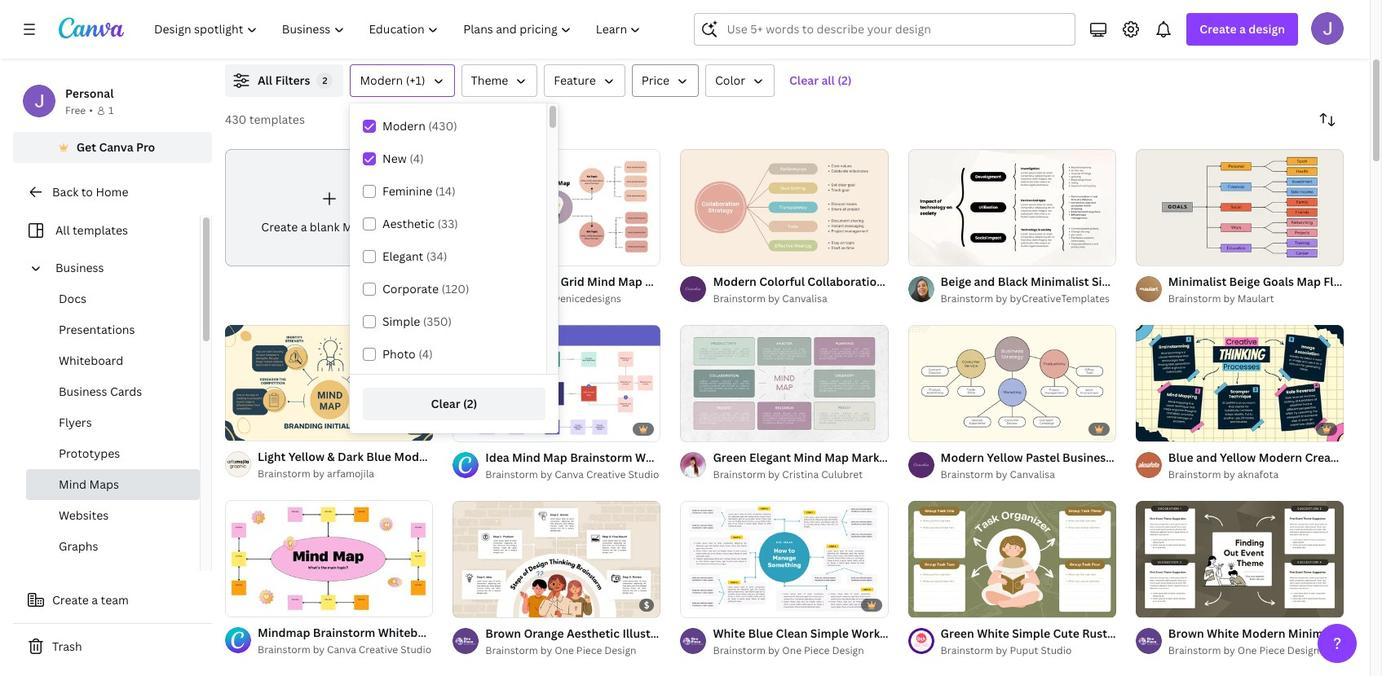 Task type: vqa. For each thing, say whether or not it's contained in the screenshot.


Task type: locate. For each thing, give the bounding box(es) containing it.
1 horizontal spatial elegant
[[749, 450, 791, 465]]

2 vertical spatial create
[[52, 593, 89, 608]]

0 horizontal spatial yellow
[[522, 274, 558, 289]]

peach yellow grid mind map brainstorm link
[[485, 273, 707, 291]]

green elegant mind map marketing brainstorming image
[[680, 325, 888, 442]]

1 horizontal spatial one
[[782, 644, 802, 658]]

modern for modern colorful collaboration strategy diagram brainstorm brainstorm by canvalisa
[[713, 274, 757, 289]]

0 horizontal spatial a
[[92, 593, 98, 608]]

1 design from the left
[[604, 644, 636, 658]]

(120)
[[441, 281, 469, 297]]

2 design from the left
[[832, 644, 864, 658]]

3 design from the left
[[1287, 644, 1319, 658]]

simple right clean
[[810, 626, 849, 641]]

0 horizontal spatial design
[[604, 644, 636, 658]]

1 horizontal spatial brainstorm by canvalisa link
[[941, 467, 1116, 483]]

templates for all templates
[[73, 223, 128, 238]]

0 vertical spatial elegant
[[382, 249, 423, 264]]

corporate
[[382, 281, 439, 297]]

0 horizontal spatial strategy
[[887, 274, 934, 289]]

brainstorm by cristina culubret link
[[713, 467, 888, 483]]

0 vertical spatial brainstorm by canvalisa link
[[713, 291, 888, 307]]

a left "blank"
[[301, 219, 307, 235]]

1 vertical spatial brainstorm by canva creative studio link
[[258, 643, 433, 659]]

1 brainstorm by one piece design link from the left
[[485, 643, 661, 659]]

brainstorm by canva creative studio
[[485, 468, 659, 482], [258, 644, 431, 657]]

get canva pro button
[[13, 132, 212, 163]]

elegant up cristina
[[749, 450, 791, 465]]

modern left "(+1)"
[[360, 73, 403, 88]]

canvalisa down colorful
[[782, 292, 827, 306]]

1 horizontal spatial create
[[261, 219, 298, 235]]

feminine (14)
[[382, 183, 456, 199]]

modern yellow pastel business strategy diagram brainstorm image
[[908, 325, 1116, 442]]

1 horizontal spatial simple
[[810, 626, 849, 641]]

1 vertical spatial brainstorm by canvalisa link
[[941, 467, 1116, 483]]

1 horizontal spatial canva
[[327, 644, 356, 657]]

modern (+1)
[[360, 73, 425, 88]]

a left team
[[92, 593, 98, 608]]

clear down photo (4)
[[431, 396, 460, 412]]

maps
[[89, 477, 119, 492]]

business
[[55, 260, 104, 276], [59, 384, 107, 400], [1062, 450, 1112, 465]]

diagram up brainstorm by aknafota link
[[1164, 450, 1210, 465]]

1 horizontal spatial a
[[301, 219, 307, 235]]

0 horizontal spatial brainstorm by canva creative studio
[[258, 644, 431, 657]]

yellow left pastel
[[987, 450, 1023, 465]]

a inside button
[[92, 593, 98, 608]]

clear
[[789, 73, 819, 88], [431, 396, 460, 412]]

clear for clear (2)
[[431, 396, 460, 412]]

canva for idea mind map brainstorm whiteboard in purple pink modern professional style image
[[555, 468, 584, 482]]

modern colorful collaboration strategy diagram brainstorm brainstorm by canvalisa
[[713, 274, 1048, 306]]

map inside "white blue clean simple workflow mind map brainstorm brainstorm by one piece design"
[[937, 626, 962, 641]]

2 one from the left
[[782, 644, 802, 658]]

mind inside "white blue clean simple workflow mind map brainstorm brainstorm by one piece design"
[[906, 626, 935, 641]]

map up elegant (34) at left
[[373, 219, 397, 235]]

creative for mindmap brainstorm whiteboard in yellow pink trendy stickers style image
[[359, 644, 398, 657]]

0 horizontal spatial aesthetic
[[382, 216, 435, 232]]

0 horizontal spatial clear
[[431, 396, 460, 412]]

map left clean
[[718, 626, 742, 641]]

2 vertical spatial creative
[[359, 644, 398, 657]]

modern for modern (+1)
[[360, 73, 403, 88]]

1 vertical spatial create
[[261, 219, 298, 235]]

modern up the aknafota
[[1259, 450, 1302, 465]]

modern inside button
[[360, 73, 403, 88]]

create left team
[[52, 593, 89, 608]]

0 horizontal spatial templates
[[73, 223, 128, 238]]

1 horizontal spatial creative
[[586, 468, 626, 482]]

(4) for new (4)
[[409, 151, 424, 166]]

0 horizontal spatial brainstorm by canva creative studio link
[[258, 643, 433, 659]]

modern inside modern yellow pastel business strategy diagram brainstorm brainstorm by canvalisa
[[941, 450, 984, 465]]

1 vertical spatial creative
[[586, 468, 626, 482]]

1 horizontal spatial aesthetic
[[567, 626, 620, 641]]

1 horizontal spatial brainstorm by canva creative studio link
[[485, 467, 661, 483]]

mind inside green elegant mind map marketing brainstorming brainstorm by cristina culubret
[[794, 450, 822, 465]]

2 horizontal spatial a
[[1239, 21, 1246, 37]]

creative for idea mind map brainstorm whiteboard in purple pink modern professional style image
[[586, 468, 626, 482]]

mindmap brainstorm whiteboard in yellow pink trendy stickers style image
[[225, 501, 433, 618]]

modern colorful collaboration strategy diagram brainstorm image
[[680, 149, 888, 266]]

canva inside button
[[99, 139, 133, 155]]

1 horizontal spatial (2)
[[838, 73, 852, 88]]

modern up "new (4)"
[[382, 118, 426, 134]]

by inside green elegant mind map marketing brainstorming brainstorm by cristina culubret
[[768, 468, 780, 482]]

1 vertical spatial (2)
[[463, 396, 477, 412]]

strategy
[[887, 274, 934, 289], [1114, 450, 1161, 465]]

create a team button
[[13, 585, 212, 617]]

piece inside "white blue clean simple workflow mind map brainstorm brainstorm by one piece design"
[[804, 644, 830, 658]]

1 vertical spatial canvalisa
[[1010, 468, 1055, 482]]

0 vertical spatial diagram
[[936, 274, 983, 289]]

None search field
[[694, 13, 1076, 46]]

brown orange aesthetic illustration mind map brainstorm link
[[485, 625, 807, 643]]

strategy left and
[[1114, 450, 1161, 465]]

brainstorm by canvalisa link for colorful
[[713, 291, 888, 307]]

create left "blank"
[[261, 219, 298, 235]]

1 horizontal spatial piece
[[804, 644, 830, 658]]

1 vertical spatial clear
[[431, 396, 460, 412]]

a left the design
[[1239, 21, 1246, 37]]

brainstorm by arfamojila link
[[258, 467, 433, 483]]

0 horizontal spatial piece
[[576, 644, 602, 658]]

mind inside brown orange aesthetic illustration mind map brainstorm brainstorm by one piece design
[[687, 626, 715, 641]]

brainstorm by canvalisa link
[[713, 291, 888, 307], [941, 467, 1116, 483]]

a for design
[[1239, 21, 1246, 37]]

1 horizontal spatial blue
[[1168, 450, 1193, 465]]

simple up photo
[[382, 314, 420, 329]]

canvalisa inside modern colorful collaboration strategy diagram brainstorm brainstorm by canvalisa
[[782, 292, 827, 306]]

1 piece from the left
[[576, 644, 602, 658]]

templates down 'all filters'
[[249, 112, 305, 127]]

minimalist
[[1168, 274, 1227, 289]]

1 one from the left
[[555, 644, 574, 658]]

2 vertical spatial a
[[92, 593, 98, 608]]

one
[[555, 644, 574, 658], [782, 644, 802, 658], [1238, 644, 1257, 658]]

mind
[[342, 219, 370, 235], [587, 274, 615, 289], [794, 450, 822, 465], [59, 477, 86, 492], [687, 626, 715, 641], [906, 626, 935, 641]]

all
[[821, 73, 835, 88]]

brainstorm by one piece design link
[[485, 643, 661, 659], [713, 643, 888, 659], [1168, 643, 1344, 659]]

1 vertical spatial aesthetic
[[567, 626, 620, 641]]

goals
[[1263, 274, 1294, 289]]

brainstorm by canva creative studio link
[[485, 467, 661, 483], [258, 643, 433, 659]]

mind right illustration
[[687, 626, 715, 641]]

templates down back to home
[[73, 223, 128, 238]]

0 vertical spatial business
[[55, 260, 104, 276]]

1 vertical spatial blue
[[748, 626, 773, 641]]

a inside dropdown button
[[1239, 21, 1246, 37]]

1 vertical spatial elegant
[[749, 450, 791, 465]]

(34)
[[426, 249, 447, 264]]

0 horizontal spatial simple
[[382, 314, 420, 329]]

top level navigation element
[[144, 13, 655, 46]]

by inside brainstorm by puput studio link
[[996, 644, 1007, 658]]

0 vertical spatial blue
[[1168, 450, 1193, 465]]

1 vertical spatial simple
[[810, 626, 849, 641]]

canvalisa
[[782, 292, 827, 306], [1010, 468, 1055, 482]]

0 horizontal spatial canva
[[99, 139, 133, 155]]

2 horizontal spatial creative
[[1305, 450, 1352, 465]]

0 horizontal spatial blue
[[748, 626, 773, 641]]

1 horizontal spatial strategy
[[1114, 450, 1161, 465]]

canvalisa down pastel
[[1010, 468, 1055, 482]]

0 vertical spatial a
[[1239, 21, 1246, 37]]

1 horizontal spatial yellow
[[987, 450, 1023, 465]]

minimalist beige goals map flow struc brainstorm by maulart
[[1168, 274, 1382, 306]]

yellow inside 'blue and yellow modern creative think brainstorm by aknafota'
[[1220, 450, 1256, 465]]

clear left all
[[789, 73, 819, 88]]

piece
[[576, 644, 602, 658], [804, 644, 830, 658], [1259, 644, 1285, 658]]

by inside brainstorm by bycreativetemplates link
[[996, 292, 1007, 306]]

brainstorm
[[645, 274, 707, 289], [985, 274, 1048, 289], [485, 292, 538, 306], [713, 292, 766, 306], [941, 292, 993, 306], [1168, 292, 1221, 306], [1213, 450, 1275, 465], [258, 468, 310, 481], [485, 468, 538, 482], [713, 468, 766, 482], [941, 468, 993, 482], [1168, 468, 1221, 482], [745, 626, 807, 641], [964, 626, 1027, 641], [258, 644, 310, 657], [485, 644, 538, 658], [713, 644, 766, 658], [941, 644, 993, 658], [1168, 644, 1221, 658]]

all down back
[[55, 223, 70, 238]]

feature button
[[544, 64, 625, 97]]

templates for 430 templates
[[249, 112, 305, 127]]

studio for idea mind map brainstorm whiteboard in purple pink modern professional style image's brainstorm by canva creative studio link
[[628, 468, 659, 482]]

simple
[[382, 314, 420, 329], [810, 626, 849, 641]]

bycreativetemplates
[[1010, 292, 1110, 306]]

3 one from the left
[[1238, 644, 1257, 658]]

back
[[52, 184, 78, 200]]

by
[[540, 292, 552, 306], [768, 292, 780, 306], [996, 292, 1007, 306], [1223, 292, 1235, 306], [313, 468, 325, 481], [540, 468, 552, 482], [768, 468, 780, 482], [996, 468, 1007, 482], [1223, 468, 1235, 482], [313, 644, 325, 657], [540, 644, 552, 658], [768, 644, 780, 658], [996, 644, 1007, 658], [1223, 644, 1235, 658]]

mind right "blank"
[[342, 219, 370, 235]]

mind right workflow
[[906, 626, 935, 641]]

2 horizontal spatial brainstorm by one piece design link
[[1168, 643, 1344, 659]]

create inside create a design dropdown button
[[1200, 21, 1237, 37]]

0 vertical spatial clear
[[789, 73, 819, 88]]

1 horizontal spatial brainstorm by one piece design link
[[713, 643, 888, 659]]

minimalist beige goals map flow struc link
[[1168, 273, 1382, 291]]

2 horizontal spatial design
[[1287, 644, 1319, 658]]

aesthetic right orange
[[567, 626, 620, 641]]

a for team
[[92, 593, 98, 608]]

2 horizontal spatial one
[[1238, 644, 1257, 658]]

business inside modern yellow pastel business strategy diagram brainstorm brainstorm by canvalisa
[[1062, 450, 1112, 465]]

0 horizontal spatial creative
[[359, 644, 398, 657]]

1 vertical spatial (4)
[[418, 347, 433, 362]]

1 horizontal spatial clear
[[789, 73, 819, 88]]

2 piece from the left
[[804, 644, 830, 658]]

2 horizontal spatial piece
[[1259, 644, 1285, 658]]

business link
[[49, 253, 190, 284]]

2 horizontal spatial create
[[1200, 21, 1237, 37]]

(2)
[[838, 73, 852, 88], [463, 396, 477, 412]]

templates inside the "all templates" link
[[73, 223, 128, 238]]

1 horizontal spatial all
[[258, 73, 272, 88]]

(430)
[[428, 118, 457, 134]]

0 vertical spatial creative
[[1305, 450, 1352, 465]]

yellow inside modern yellow pastel business strategy diagram brainstorm brainstorm by canvalisa
[[987, 450, 1023, 465]]

0 horizontal spatial brainstorm by canvalisa link
[[713, 291, 888, 307]]

0 horizontal spatial studio
[[400, 644, 431, 657]]

a for blank
[[301, 219, 307, 235]]

1 horizontal spatial templates
[[249, 112, 305, 127]]

diagram up brainstorm by bycreativetemplates
[[936, 274, 983, 289]]

2 horizontal spatial studio
[[1041, 644, 1072, 658]]

business cards link
[[26, 377, 200, 408]]

create for create a team
[[52, 593, 89, 608]]

(4)
[[409, 151, 424, 166], [418, 347, 433, 362]]

(+1)
[[406, 73, 425, 88]]

team
[[101, 593, 129, 608]]

map left flow
[[1297, 274, 1321, 289]]

(4) right photo
[[418, 347, 433, 362]]

business up flyers
[[59, 384, 107, 400]]

0 vertical spatial templates
[[249, 112, 305, 127]]

mind up cristina
[[794, 450, 822, 465]]

create inside create a team button
[[52, 593, 89, 608]]

(4) for photo (4)
[[418, 347, 433, 362]]

and
[[1196, 450, 1217, 465]]

map up venicedesigns
[[618, 274, 642, 289]]

peach yellow grid mind map brainstorm brainstorm by venicedesigns
[[485, 274, 707, 306]]

0 horizontal spatial one
[[555, 644, 574, 658]]

0 horizontal spatial canvalisa
[[782, 292, 827, 306]]

1 horizontal spatial canvalisa
[[1010, 468, 1055, 482]]

0 vertical spatial brainstorm by canva creative studio link
[[485, 467, 661, 483]]

1 vertical spatial a
[[301, 219, 307, 235]]

flow
[[1324, 274, 1350, 289]]

yellow up brainstorm by aknafota link
[[1220, 450, 1256, 465]]

elegant
[[382, 249, 423, 264], [749, 450, 791, 465]]

diagram
[[936, 274, 983, 289], [1164, 450, 1210, 465]]

idea mind map brainstorm whiteboard in purple pink modern professional style image
[[453, 325, 661, 442]]

0 vertical spatial simple
[[382, 314, 420, 329]]

1 vertical spatial business
[[59, 384, 107, 400]]

yellow inside peach yellow grid mind map brainstorm brainstorm by venicedesigns
[[522, 274, 558, 289]]

create a design
[[1200, 21, 1285, 37]]

modern inside modern colorful collaboration strategy diagram brainstorm brainstorm by canvalisa
[[713, 274, 757, 289]]

graphs
[[59, 539, 98, 554]]

venicedesigns
[[555, 292, 621, 306]]

1 horizontal spatial studio
[[628, 468, 659, 482]]

modern left pastel
[[941, 450, 984, 465]]

0 horizontal spatial all
[[55, 223, 70, 238]]

back to home link
[[13, 176, 212, 209]]

2 vertical spatial canva
[[327, 644, 356, 657]]

map inside green elegant mind map marketing brainstorming brainstorm by cristina culubret
[[825, 450, 849, 465]]

create left the design
[[1200, 21, 1237, 37]]

aesthetic down feminine
[[382, 216, 435, 232]]

blue left and
[[1168, 450, 1193, 465]]

canvalisa inside modern yellow pastel business strategy diagram brainstorm brainstorm by canvalisa
[[1010, 468, 1055, 482]]

0 vertical spatial strategy
[[887, 274, 934, 289]]

create a blank mind map element
[[225, 149, 433, 266]]

0 vertical spatial (2)
[[838, 73, 852, 88]]

0 vertical spatial (4)
[[409, 151, 424, 166]]

aesthetic (33)
[[382, 216, 458, 232]]

brainstorming
[[910, 450, 989, 465]]

0 vertical spatial brainstorm by canva creative studio
[[485, 468, 659, 482]]

yellow for modern
[[987, 450, 1023, 465]]

1 vertical spatial brainstorm by canva creative studio
[[258, 644, 431, 657]]

all for all templates
[[55, 223, 70, 238]]

0 vertical spatial canvalisa
[[782, 292, 827, 306]]

brainstorm by canvalisa link down pastel
[[941, 467, 1116, 483]]

mind up venicedesigns
[[587, 274, 615, 289]]

modern left colorful
[[713, 274, 757, 289]]

clear inside button
[[789, 73, 819, 88]]

one inside brown orange aesthetic illustration mind map brainstorm brainstorm by one piece design
[[555, 644, 574, 658]]

0 horizontal spatial brainstorm by one piece design link
[[485, 643, 661, 659]]

blue left clean
[[748, 626, 773, 641]]

2 vertical spatial business
[[1062, 450, 1112, 465]]

canva
[[99, 139, 133, 155], [555, 468, 584, 482], [327, 644, 356, 657]]

strategy right collaboration
[[887, 274, 934, 289]]

0 vertical spatial all
[[258, 73, 272, 88]]

all filters
[[258, 73, 310, 88]]

0 vertical spatial aesthetic
[[382, 216, 435, 232]]

map inside minimalist beige goals map flow struc brainstorm by maulart
[[1297, 274, 1321, 289]]

2 brainstorm by one piece design link from the left
[[713, 643, 888, 659]]

1 vertical spatial all
[[55, 223, 70, 238]]

1 vertical spatial templates
[[73, 223, 128, 238]]

all left filters
[[258, 73, 272, 88]]

2 horizontal spatial yellow
[[1220, 450, 1256, 465]]

map up brainstorm by puput studio
[[937, 626, 962, 641]]

1 horizontal spatial diagram
[[1164, 450, 1210, 465]]

0 vertical spatial canva
[[99, 139, 133, 155]]

mind left maps
[[59, 477, 86, 492]]

1 vertical spatial strategy
[[1114, 450, 1161, 465]]

0 vertical spatial create
[[1200, 21, 1237, 37]]

(4) right the new
[[409, 151, 424, 166]]

brainstorm by canvalisa link down colorful
[[713, 291, 888, 307]]

0 horizontal spatial (2)
[[463, 396, 477, 412]]

map up culubret
[[825, 450, 849, 465]]

business up docs
[[55, 260, 104, 276]]

graphs link
[[26, 532, 200, 563]]

blue inside 'blue and yellow modern creative think brainstorm by aknafota'
[[1168, 450, 1193, 465]]

beige and black   minimalist simple synoptic chart outline mind map image
[[908, 149, 1116, 266]]

by inside brown orange aesthetic illustration mind map brainstorm brainstorm by one piece design
[[540, 644, 552, 658]]

elegant up corporate
[[382, 249, 423, 264]]

brainstorm by arfamojila
[[258, 468, 374, 481]]

yellow left grid
[[522, 274, 558, 289]]

create
[[1200, 21, 1237, 37], [261, 219, 298, 235], [52, 593, 89, 608]]

get
[[76, 139, 96, 155]]

create a design button
[[1187, 13, 1298, 46]]

create inside create a blank mind map element
[[261, 219, 298, 235]]

0 horizontal spatial create
[[52, 593, 89, 608]]

1 vertical spatial diagram
[[1164, 450, 1210, 465]]

clear inside button
[[431, 396, 460, 412]]

brainstorm by canva creative studio link for mindmap brainstorm whiteboard in yellow pink trendy stickers style image
[[258, 643, 433, 659]]

1 vertical spatial canva
[[555, 468, 584, 482]]

business right pastel
[[1062, 450, 1112, 465]]

peach yellow grid mind map brainstorm image
[[453, 149, 661, 266]]

prototypes
[[59, 446, 120, 461]]

1 horizontal spatial brainstorm by canva creative studio
[[485, 468, 659, 482]]

one inside "white blue clean simple workflow mind map brainstorm brainstorm by one piece design"
[[782, 644, 802, 658]]

price
[[641, 73, 669, 88]]

business for business cards
[[59, 384, 107, 400]]

diagram inside modern colorful collaboration strategy diagram brainstorm brainstorm by canvalisa
[[936, 274, 983, 289]]



Task type: describe. For each thing, give the bounding box(es) containing it.
brainstorm by one piece design link for clean
[[713, 643, 888, 659]]

430
[[225, 112, 247, 127]]

whiteboard link
[[26, 346, 200, 377]]

green elegant mind map marketing brainstorming link
[[713, 449, 989, 467]]

feature
[[554, 73, 596, 88]]

light yellow & dark blue modern branding initial steps mind map image
[[225, 325, 433, 442]]

430 templates
[[225, 112, 305, 127]]

(33)
[[437, 216, 458, 232]]

strategy inside modern colorful collaboration strategy diagram brainstorm brainstorm by canvalisa
[[887, 274, 934, 289]]

illustration
[[622, 626, 684, 641]]

trash link
[[13, 631, 212, 664]]

brainstorm inside green elegant mind map marketing brainstorming brainstorm by cristina culubret
[[713, 468, 766, 482]]

personal
[[65, 86, 114, 101]]

back to home
[[52, 184, 128, 200]]

create for create a design
[[1200, 21, 1237, 37]]

clear all (2) button
[[781, 64, 860, 97]]

create a blank mind map
[[261, 219, 397, 235]]

design inside "white blue clean simple workflow mind map brainstorm brainstorm by one piece design"
[[832, 644, 864, 658]]

design
[[1249, 21, 1285, 37]]

struc
[[1352, 274, 1382, 289]]

clear (2) button
[[363, 388, 545, 421]]

brainstorm by venicedesigns link
[[485, 291, 661, 307]]

websites link
[[26, 501, 200, 532]]

by inside brainstorm by arfamojila link
[[313, 468, 325, 481]]

get canva pro
[[76, 139, 155, 155]]

clear (2)
[[431, 396, 477, 412]]

clear all (2)
[[789, 73, 852, 88]]

modern (+1) button
[[350, 64, 455, 97]]

brown orange aesthetic illustration mind map brainstorm image
[[453, 501, 661, 618]]

by inside modern colorful collaboration strategy diagram brainstorm brainstorm by canvalisa
[[768, 292, 780, 306]]

brainstorm by one piece design link for aesthetic
[[485, 643, 661, 659]]

diagram inside modern yellow pastel business strategy diagram brainstorm brainstorm by canvalisa
[[1164, 450, 1210, 465]]

$
[[644, 599, 649, 611]]

simple (350)
[[382, 314, 452, 329]]

piece inside brown orange aesthetic illustration mind map brainstorm brainstorm by one piece design
[[576, 644, 602, 658]]

elegant inside green elegant mind map marketing brainstorming brainstorm by cristina culubret
[[749, 450, 791, 465]]

corporate (120)
[[382, 281, 469, 297]]

presentations link
[[26, 315, 200, 346]]

2 filter options selected element
[[317, 73, 333, 89]]

culubret
[[821, 468, 863, 482]]

by inside "white blue clean simple workflow mind map brainstorm brainstorm by one piece design"
[[768, 644, 780, 658]]

white
[[713, 626, 745, 641]]

(2) inside clear (2) button
[[463, 396, 477, 412]]

colorful
[[759, 274, 805, 289]]

modern colorful collaboration strategy diagram brainstorm link
[[713, 273, 1048, 291]]

strategy inside modern yellow pastel business strategy diagram brainstorm brainstorm by canvalisa
[[1114, 450, 1161, 465]]

by inside peach yellow grid mind map brainstorm brainstorm by venicedesigns
[[540, 292, 552, 306]]

1
[[108, 104, 114, 117]]

workflow
[[851, 626, 904, 641]]

brown
[[485, 626, 521, 641]]

by inside 'blue and yellow modern creative think brainstorm by aknafota'
[[1223, 468, 1235, 482]]

photo
[[382, 347, 416, 362]]

marketing
[[852, 450, 907, 465]]

orange
[[524, 626, 564, 641]]

simple inside "white blue clean simple workflow mind map brainstorm brainstorm by one piece design"
[[810, 626, 849, 641]]

modern for modern (430)
[[382, 118, 426, 134]]

all for all filters
[[258, 73, 272, 88]]

trash
[[52, 639, 82, 655]]

brown white modern minimalist event theme group brainstorm image
[[1136, 501, 1344, 618]]

brainstorm inside 'blue and yellow modern creative think brainstorm by aknafota'
[[1168, 468, 1221, 482]]

brainstorm by bycreativetemplates link
[[941, 291, 1116, 307]]

flyers
[[59, 415, 92, 431]]

3 brainstorm by one piece design link from the left
[[1168, 643, 1344, 659]]

peach
[[485, 274, 519, 289]]

green elegant mind map marketing brainstorming brainstorm by cristina culubret
[[713, 450, 989, 482]]

arfamojila
[[327, 468, 374, 481]]

docs link
[[26, 284, 200, 315]]

brainstorm by canva creative studio for mindmap brainstorm whiteboard in yellow pink trendy stickers style image
[[258, 644, 431, 657]]

create a blank mind map link
[[225, 149, 433, 266]]

by inside minimalist beige goals map flow struc brainstorm by maulart
[[1223, 292, 1235, 306]]

cards
[[110, 384, 142, 400]]

brainstorm by canva creative studio link for idea mind map brainstorm whiteboard in purple pink modern professional style image
[[485, 467, 661, 483]]

all templates link
[[23, 215, 190, 246]]

0 horizontal spatial elegant
[[382, 249, 423, 264]]

blue and yellow modern creative thinking mind map image
[[1136, 325, 1344, 442]]

aesthetic inside brown orange aesthetic illustration mind map brainstorm brainstorm by one piece design
[[567, 626, 620, 641]]

design inside brown orange aesthetic illustration mind map brainstorm brainstorm by one piece design
[[604, 644, 636, 658]]

•
[[89, 104, 93, 117]]

mind maps
[[59, 477, 119, 492]]

aknafota
[[1238, 468, 1279, 482]]

minimalist beige goals map flow structure brainstorm image
[[1136, 149, 1344, 266]]

by inside modern yellow pastel business strategy diagram brainstorm brainstorm by canvalisa
[[996, 468, 1007, 482]]

modern inside 'blue and yellow modern creative think brainstorm by aknafota'
[[1259, 450, 1302, 465]]

modern for modern yellow pastel business strategy diagram brainstorm brainstorm by canvalisa
[[941, 450, 984, 465]]

pro
[[136, 139, 155, 155]]

studio for brainstorm by canva creative studio link associated with mindmap brainstorm whiteboard in yellow pink trendy stickers style image
[[400, 644, 431, 657]]

pastel
[[1026, 450, 1060, 465]]

canva for mindmap brainstorm whiteboard in yellow pink trendy stickers style image
[[327, 644, 356, 657]]

brown orange aesthetic illustration mind map brainstorm brainstorm by one piece design
[[485, 626, 807, 658]]

brainstorm by canvalisa link for yellow
[[941, 467, 1116, 483]]

brainstorm by one piece design
[[1168, 644, 1319, 658]]

flyers link
[[26, 408, 200, 439]]

brainstorm inside minimalist beige goals map flow struc brainstorm by maulart
[[1168, 292, 1221, 306]]

mind inside peach yellow grid mind map brainstorm brainstorm by venicedesigns
[[587, 274, 615, 289]]

(350)
[[423, 314, 452, 329]]

brainstorm by puput studio
[[941, 644, 1072, 658]]

theme
[[471, 73, 508, 88]]

green white simple cute rustic illustration task organizer mind map image
[[908, 501, 1116, 618]]

create a team
[[52, 593, 129, 608]]

new
[[382, 151, 407, 166]]

(2) inside clear all (2) button
[[838, 73, 852, 88]]

(14)
[[435, 183, 456, 199]]

color
[[715, 73, 745, 88]]

jacob simon image
[[1311, 12, 1344, 45]]

business for business
[[55, 260, 104, 276]]

maulart
[[1238, 292, 1274, 306]]

3 piece from the left
[[1259, 644, 1285, 658]]

creative inside 'blue and yellow modern creative think brainstorm by aknafota'
[[1305, 450, 1352, 465]]

Search search field
[[727, 14, 1065, 45]]

white blue clean simple workflow mind map brainstorm brainstorm by one piece design
[[713, 626, 1027, 658]]

feminine
[[382, 183, 432, 199]]

presentations
[[59, 322, 135, 338]]

white blue clean simple workflow mind map brainstorm link
[[713, 625, 1027, 643]]

yellow for peach
[[522, 274, 558, 289]]

map inside peach yellow grid mind map brainstorm brainstorm by venicedesigns
[[618, 274, 642, 289]]

grid
[[561, 274, 584, 289]]

free •
[[65, 104, 93, 117]]

2
[[322, 74, 327, 86]]

blue inside "white blue clean simple workflow mind map brainstorm brainstorm by one piece design"
[[748, 626, 773, 641]]

blue and yellow modern creative think brainstorm by aknafota
[[1168, 450, 1382, 482]]

mind maps templates image
[[996, 0, 1344, 45]]

create for create a blank mind map
[[261, 219, 298, 235]]

clear for clear all (2)
[[789, 73, 819, 88]]

elegant (34)
[[382, 249, 447, 264]]

beige
[[1229, 274, 1260, 289]]

modern yellow pastel business strategy diagram brainstorm brainstorm by canvalisa
[[941, 450, 1275, 482]]

brainstorm by canva creative studio for idea mind map brainstorm whiteboard in purple pink modern professional style image
[[485, 468, 659, 482]]

white blue clean simple workflow mind map brainstorm image
[[680, 501, 888, 618]]

puput
[[1010, 644, 1038, 658]]

studio inside brainstorm by puput studio link
[[1041, 644, 1072, 658]]

modern yellow pastel business strategy diagram brainstorm link
[[941, 449, 1275, 467]]

blue and yellow modern creative think link
[[1168, 449, 1382, 467]]

free
[[65, 104, 86, 117]]

home
[[96, 184, 128, 200]]

price button
[[632, 64, 699, 97]]

map inside brown orange aesthetic illustration mind map brainstorm brainstorm by one piece design
[[718, 626, 742, 641]]

Sort by button
[[1311, 104, 1344, 136]]



